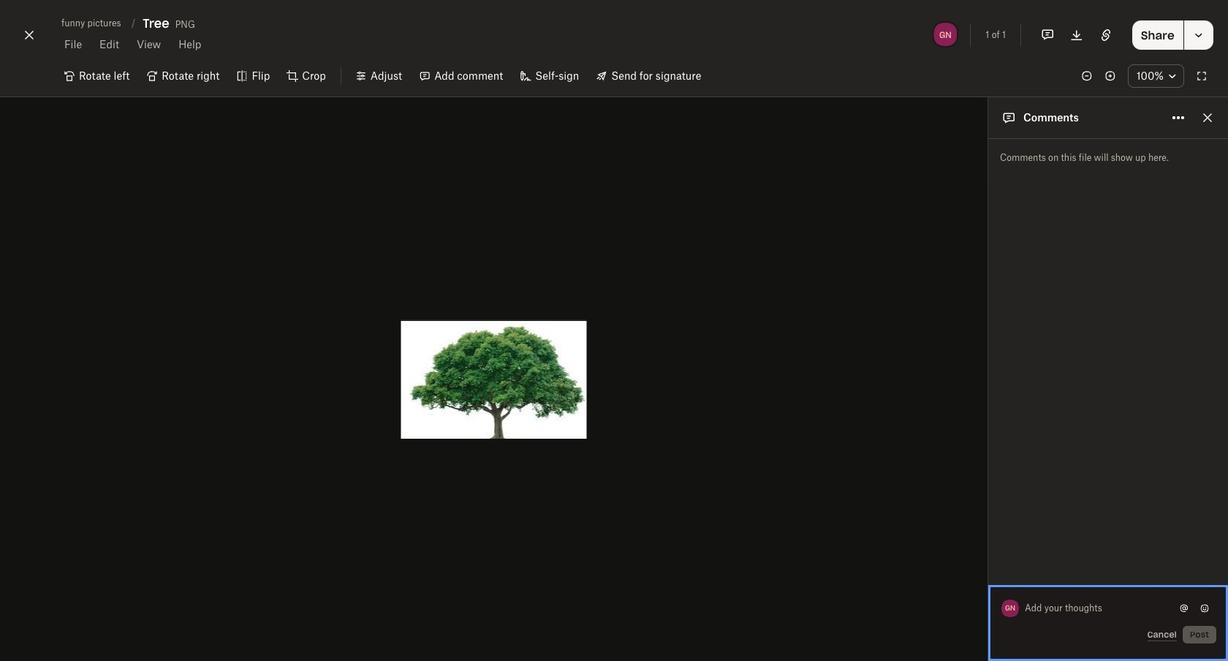 Task type: locate. For each thing, give the bounding box(es) containing it.
close right sidebar image
[[1200, 109, 1217, 127]]

Add your thoughts text field
[[1026, 597, 1176, 620]]

add your thoughts image
[[1026, 601, 1165, 617]]

tree.png image
[[401, 320, 587, 439]]



Task type: vqa. For each thing, say whether or not it's contained in the screenshot.
Close image
yes



Task type: describe. For each thing, give the bounding box(es) containing it.
close image
[[20, 23, 38, 47]]



